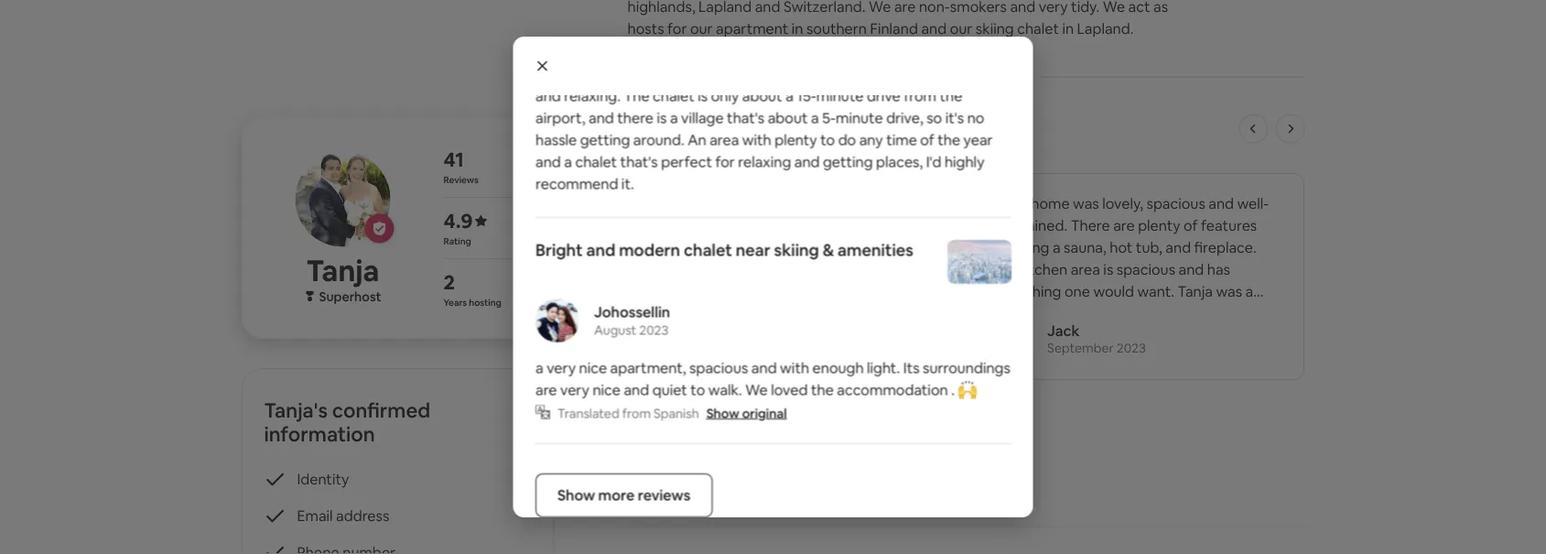 Task type: locate. For each thing, give the bounding box(es) containing it.
1 vertical spatial the
[[811, 381, 834, 399]]

1 vertical spatial is
[[735, 237, 745, 256]]

and up from
[[624, 381, 649, 399]]

to left do
[[856, 237, 871, 256]]

0 vertical spatial nice
[[579, 359, 607, 377]]

reviews inside bright and modern chalet near skiing & amenities tab panel
[[638, 486, 690, 505]]

find
[[811, 281, 837, 300]]

0 vertical spatial 2023
[[639, 321, 668, 338]]

spacious
[[689, 359, 748, 377]]

with inside a very nice apartment, spacious and with enough light.  its surroundings are very nice and quiet to walk. we loved the accommodation . 🙌
[[780, 359, 809, 377]]

show left all
[[650, 414, 688, 433]]

0 vertical spatial a
[[832, 303, 840, 322]]

is down do
[[881, 259, 891, 278]]

light.
[[867, 359, 900, 377]]

you!…
[[885, 325, 923, 344]]

show for 41
[[650, 414, 688, 433]]

1 vertical spatial reviews
[[727, 414, 780, 433]]

information
[[264, 421, 375, 447]]

to
[[856, 237, 871, 256], [793, 281, 808, 300], [874, 303, 888, 322], [690, 381, 705, 399]]

loved
[[771, 381, 808, 399]]

and
[[892, 215, 917, 234], [667, 237, 692, 256], [586, 239, 615, 261], [701, 259, 726, 278], [696, 281, 722, 300], [751, 359, 777, 377], [624, 381, 649, 399]]

1 vertical spatial nice
[[592, 381, 620, 399]]

1 horizontal spatial tanja
[[843, 259, 878, 278]]

of
[[863, 215, 877, 234], [794, 237, 808, 256]]

2 vertical spatial very
[[560, 381, 589, 399]]

tanja's reviews
[[628, 115, 768, 141]]

0 vertical spatial the
[[709, 325, 731, 344]]

very up are
[[546, 359, 576, 377]]

2 up years
[[444, 269, 455, 295]]

2 vertical spatial is
[[881, 259, 891, 278]]

1 horizontal spatial show
[[650, 414, 688, 433]]

show more reviews
[[557, 486, 690, 505]]

original
[[742, 405, 787, 421]]

a left the mail
[[832, 303, 840, 322]]

2023 right august
[[639, 321, 668, 338]]

1 vertical spatial very
[[546, 359, 576, 377]]

outdoors
[[730, 259, 791, 278]]

2023 for bright and modern chalet near skiing & amenities
[[639, 321, 668, 338]]

she
[[714, 303, 739, 322]]

a inside "…very nice! everything was clean. the area is beautiful. we were with 2 kids of 2 and 4 yo and there is plenty of things to do indoors and outdoors in levi.  tanja is very helpful and helped us to find some activities. she even send us a mail to inform us about the northern lights! thank you!…
[[832, 303, 840, 322]]

0 vertical spatial with
[[789, 215, 818, 234]]

with
[[789, 215, 818, 234], [780, 359, 809, 377]]

show down walk.
[[706, 405, 739, 421]]

0 horizontal spatial show
[[557, 486, 595, 505]]

0 horizontal spatial a
[[535, 359, 543, 377]]

show left more
[[557, 486, 595, 505]]

thank
[[840, 325, 882, 344]]

tanja user profile image
[[295, 152, 391, 247], [295, 152, 391, 247]]

1 horizontal spatial 2023
[[1118, 339, 1147, 356]]

0 horizontal spatial is
[[647, 215, 657, 234]]

is up yo
[[647, 215, 657, 234]]

41 up reviews
[[444, 146, 464, 172]]

4
[[921, 215, 929, 234]]

48 reviews dialog
[[513, 0, 1034, 517]]

2 horizontal spatial is
[[881, 259, 891, 278]]

with down the 'was'
[[789, 215, 818, 234]]

skiing
[[774, 239, 819, 261]]

to down 'in'
[[793, 281, 808, 300]]

the down she
[[709, 325, 731, 344]]

1 horizontal spatial 41
[[709, 414, 724, 433]]

superhost
[[319, 288, 381, 304]]

1 horizontal spatial the
[[811, 381, 834, 399]]

tanja up some
[[843, 259, 878, 278]]

surroundings
[[923, 359, 1011, 377]]

0 vertical spatial we
[[727, 215, 749, 234]]

2 vertical spatial us
[[647, 325, 662, 344]]

very up inform
[[894, 259, 923, 278]]

1 horizontal spatial us
[[775, 281, 790, 300]]

show
[[706, 405, 739, 421], [650, 414, 688, 433], [557, 486, 595, 505]]

0 horizontal spatial us
[[647, 325, 662, 344]]

& amenities
[[823, 239, 913, 261]]

some
[[840, 281, 877, 300]]

2023 right september
[[1118, 339, 1147, 356]]

kids
[[833, 215, 860, 234]]

is right there
[[735, 237, 745, 256]]

2
[[822, 215, 830, 234], [881, 215, 889, 234], [444, 269, 455, 295]]

2023
[[639, 321, 668, 338], [1118, 339, 1147, 356]]

41 reviews
[[444, 146, 479, 185]]

show more reviews button
[[535, 473, 712, 517]]

a very nice apartment, spacious and with enough light.  its surroundings are very nice and quiet to walk. we loved the accommodation . 🙌
[[535, 359, 1011, 399]]

2 vertical spatial reviews
[[638, 486, 690, 505]]

nice up "translated"
[[592, 381, 620, 399]]

marion user profile image
[[647, 316, 691, 360], [647, 316, 691, 360]]

verified host image
[[372, 221, 387, 236]]

1 vertical spatial with
[[780, 359, 809, 377]]

0 vertical spatial 41
[[444, 146, 464, 172]]

us
[[775, 281, 790, 300], [814, 303, 829, 322], [647, 325, 662, 344]]

1 horizontal spatial is
[[735, 237, 745, 256]]

very
[[894, 259, 923, 278], [546, 359, 576, 377], [560, 381, 589, 399]]

0 horizontal spatial 2
[[444, 269, 455, 295]]

bright and modern chalet near skiing & amenities image
[[947, 240, 1012, 284], [947, 240, 1012, 284]]

41 right all
[[709, 414, 724, 433]]

1 vertical spatial a
[[535, 359, 543, 377]]

0 horizontal spatial of
[[794, 237, 808, 256]]

a
[[832, 303, 840, 322], [535, 359, 543, 377]]

the down enough
[[811, 381, 834, 399]]

1 vertical spatial us
[[814, 303, 829, 322]]

of up 'in'
[[794, 237, 808, 256]]

0 vertical spatial very
[[894, 259, 923, 278]]

all
[[691, 414, 706, 433]]

yo
[[647, 237, 663, 256]]

us up the 'send'
[[775, 281, 790, 300]]

the inside a very nice apartment, spacious and with enough light.  its surroundings are very nice and quiet to walk. we loved the accommodation . 🙌
[[811, 381, 834, 399]]

0 horizontal spatial the
[[709, 325, 731, 344]]

2023 inside johossellin august 2023
[[639, 321, 668, 338]]

with up loved in the bottom of the page
[[780, 359, 809, 377]]

info
[[659, 475, 678, 489]]

.
[[951, 381, 955, 399]]

of right kids
[[863, 215, 877, 234]]

4.9
[[444, 207, 473, 234]]

a inside a very nice apartment, spacious and with enough light.  its surroundings are very nice and quiet to walk. we loved the accommodation . 🙌
[[535, 359, 543, 377]]

0 horizontal spatial 2023
[[639, 321, 668, 338]]

we up "original"
[[745, 381, 768, 399]]

show for reviews
[[557, 486, 595, 505]]

levi.
[[810, 259, 839, 278]]

1 vertical spatial we
[[745, 381, 768, 399]]

email
[[297, 506, 333, 525]]

tanja inside "…very nice! everything was clean. the area is beautiful. we were with 2 kids of 2 and 4 yo and there is plenty of things to do indoors and outdoors in levi.  tanja is very helpful and helped us to find some activities. she even send us a mail to inform us about the northern lights! thank you!…
[[843, 259, 878, 278]]

everything
[[729, 193, 802, 212]]

modern
[[619, 239, 680, 261]]

more
[[598, 486, 635, 505]]

helpful
[[647, 281, 693, 300]]

"…very
[[647, 193, 691, 212]]

2 up do
[[881, 215, 889, 234]]

tanja down verified host icon
[[306, 252, 380, 290]]

to right the mail
[[874, 303, 888, 322]]

us down find
[[814, 303, 829, 322]]

tanja
[[306, 252, 380, 290], [843, 259, 878, 278]]

september
[[1048, 339, 1115, 356]]

very up "translated"
[[560, 381, 589, 399]]

we up "bright and modern chalet near skiing & amenities"
[[727, 215, 749, 234]]

is
[[647, 215, 657, 234], [735, 237, 745, 256], [881, 259, 891, 278]]

nice down august
[[579, 359, 607, 377]]

apartment,
[[610, 359, 686, 377]]

identity
[[297, 469, 349, 488]]

the
[[709, 325, 731, 344], [811, 381, 834, 399]]

2 horizontal spatial us
[[814, 303, 829, 322]]

2 left kids
[[822, 215, 830, 234]]

0 horizontal spatial 41
[[444, 146, 464, 172]]

to inside a very nice apartment, spacious and with enough light.  its surroundings are very nice and quiet to walk. we loved the accommodation . 🙌
[[690, 381, 705, 399]]

we
[[727, 215, 749, 234], [745, 381, 768, 399]]

and down the "northern"
[[751, 359, 777, 377]]

do
[[874, 237, 892, 256]]

1 horizontal spatial of
[[863, 215, 877, 234]]

1 horizontal spatial a
[[832, 303, 840, 322]]

a up are
[[535, 359, 543, 377]]

to left walk.
[[690, 381, 705, 399]]

us left about
[[647, 325, 662, 344]]

1 vertical spatial 41
[[709, 414, 724, 433]]

email address
[[297, 506, 390, 525]]

2023 inside jack september 2023
[[1118, 339, 1147, 356]]

there
[[695, 237, 732, 256]]

translated from spanish show original
[[557, 405, 787, 421]]

1 vertical spatial of
[[794, 237, 808, 256]]

1 vertical spatial 2023
[[1118, 339, 1147, 356]]



Task type: vqa. For each thing, say whether or not it's contained in the screenshot.
Full bathroom 1
no



Task type: describe. For each thing, give the bounding box(es) containing it.
tanja's confirmed information
[[264, 397, 431, 447]]

and up indoors
[[667, 237, 692, 256]]

johossellin user profile image
[[535, 299, 579, 343]]

confirmed
[[332, 397, 431, 423]]

quiet
[[652, 381, 687, 399]]

translated.
[[799, 475, 853, 489]]

the
[[877, 193, 903, 212]]

some info has been automatically translated.
[[628, 475, 856, 489]]

johossellin
[[594, 303, 670, 321]]

spanish
[[654, 405, 699, 421]]

northern
[[735, 325, 794, 344]]

activities.
[[647, 303, 711, 322]]

send
[[778, 303, 810, 322]]

near
[[736, 239, 770, 261]]

2023 for "…very nice! everything was clean. the area is beautiful. we were with 2 kids of 2 and 4 yo and there is plenty of things to do indoors and outdoors in levi.  tanja is very helpful and helped us to find some activities. she even send us a mail to inform us about the northern lights! thank you!…
[[1118, 339, 1147, 356]]

lights!
[[797, 325, 837, 344]]

bright and modern chalet near skiing & amenities
[[535, 239, 913, 261]]

its
[[903, 359, 920, 377]]

the inside "…very nice! everything was clean. the area is beautiful. we were with 2 kids of 2 and 4 yo and there is plenty of things to do indoors and outdoors in levi.  tanja is very helpful and helped us to find some activities. she even send us a mail to inform us about the northern lights! thank you!…
[[709, 325, 731, 344]]

were
[[752, 215, 786, 234]]

years
[[444, 296, 467, 308]]

and right bright
[[586, 239, 615, 261]]

address
[[336, 506, 390, 525]]

beautiful.
[[660, 215, 724, 234]]

some
[[628, 475, 657, 489]]

bright
[[535, 239, 583, 261]]

clean.
[[834, 193, 874, 212]]

41 inside 41 reviews
[[444, 146, 464, 172]]

jack
[[1048, 321, 1081, 339]]

indoors
[[647, 259, 698, 278]]

0 vertical spatial of
[[863, 215, 877, 234]]

0 horizontal spatial tanja
[[306, 252, 380, 290]]

in
[[795, 259, 806, 278]]

very inside "…very nice! everything was clean. the area is beautiful. we were with 2 kids of 2 and 4 yo and there is plenty of things to do indoors and outdoors in levi.  tanja is very helpful and helped us to find some activities. she even send us a mail to inform us about the northern lights! thank you!…
[[894, 259, 923, 278]]

hosting
[[469, 296, 502, 308]]

show all 41 reviews button
[[628, 402, 802, 446]]

2 horizontal spatial 2
[[881, 215, 889, 234]]

chalet
[[684, 239, 732, 261]]

0 vertical spatial us
[[775, 281, 790, 300]]

translated
[[557, 405, 619, 421]]

we inside "…very nice! everything was clean. the area is beautiful. we were with 2 kids of 2 and 4 yo and there is plenty of things to do indoors and outdoors in levi.  tanja is very helpful and helped us to find some activities. she even send us a mail to inform us about the northern lights! thank you!…
[[727, 215, 749, 234]]

are
[[535, 381, 557, 399]]

from
[[622, 405, 651, 421]]

0 vertical spatial reviews
[[696, 115, 768, 141]]

was
[[805, 193, 831, 212]]

been
[[700, 475, 726, 489]]

0 vertical spatial is
[[647, 215, 657, 234]]

41 inside button
[[709, 414, 724, 433]]

walk.
[[708, 381, 742, 399]]

with inside "…very nice! everything was clean. the area is beautiful. we were with 2 kids of 2 and 4 yo and there is plenty of things to do indoors and outdoors in levi.  tanja is very helpful and helped us to find some activities. she even send us a mail to inform us about the northern lights! thank you!…
[[789, 215, 818, 234]]

show all 41 reviews
[[650, 414, 780, 433]]

jack september 2023
[[1048, 321, 1147, 356]]

accommodation
[[837, 381, 948, 399]]

august
[[594, 321, 636, 338]]

1 horizontal spatial 2
[[822, 215, 830, 234]]

tanja's
[[628, 115, 691, 141]]

even
[[742, 303, 775, 322]]

🙌
[[958, 381, 973, 399]]

bright and modern chalet near skiing & amenities tab panel
[[535, 0, 1012, 517]]

about
[[665, 325, 705, 344]]

we inside a very nice apartment, spacious and with enough light.  its surroundings are very nice and quiet to walk. we loved the accommodation . 🙌
[[745, 381, 768, 399]]

and left 4
[[892, 215, 917, 234]]

enough
[[812, 359, 864, 377]]

rating
[[444, 235, 472, 247]]

reviews
[[444, 174, 479, 185]]

johossellin user profile image
[[535, 299, 579, 343]]

show original button
[[706, 405, 787, 421]]

nice!
[[695, 193, 726, 212]]

has
[[681, 475, 698, 489]]

things
[[811, 237, 853, 256]]

2 years hosting
[[444, 269, 502, 308]]

helped
[[725, 281, 772, 300]]

area
[[906, 193, 935, 212]]

2 inside 2 years hosting
[[444, 269, 455, 295]]

"…very nice! everything was clean. the area is beautiful. we were with 2 kids of 2 and 4 yo and there is plenty of things to do indoors and outdoors in levi.  tanja is very helpful and helped us to find some activities. she even send us a mail to inform us about the northern lights! thank you!…
[[647, 193, 936, 344]]

tanja's
[[264, 397, 328, 423]]

plenty
[[748, 237, 790, 256]]

and up she
[[696, 281, 722, 300]]

inform
[[892, 303, 936, 322]]

automatically
[[729, 475, 797, 489]]

johossellin august 2023
[[594, 303, 670, 338]]

2 horizontal spatial show
[[706, 405, 739, 421]]

mail
[[843, 303, 871, 322]]

and down there
[[701, 259, 726, 278]]



